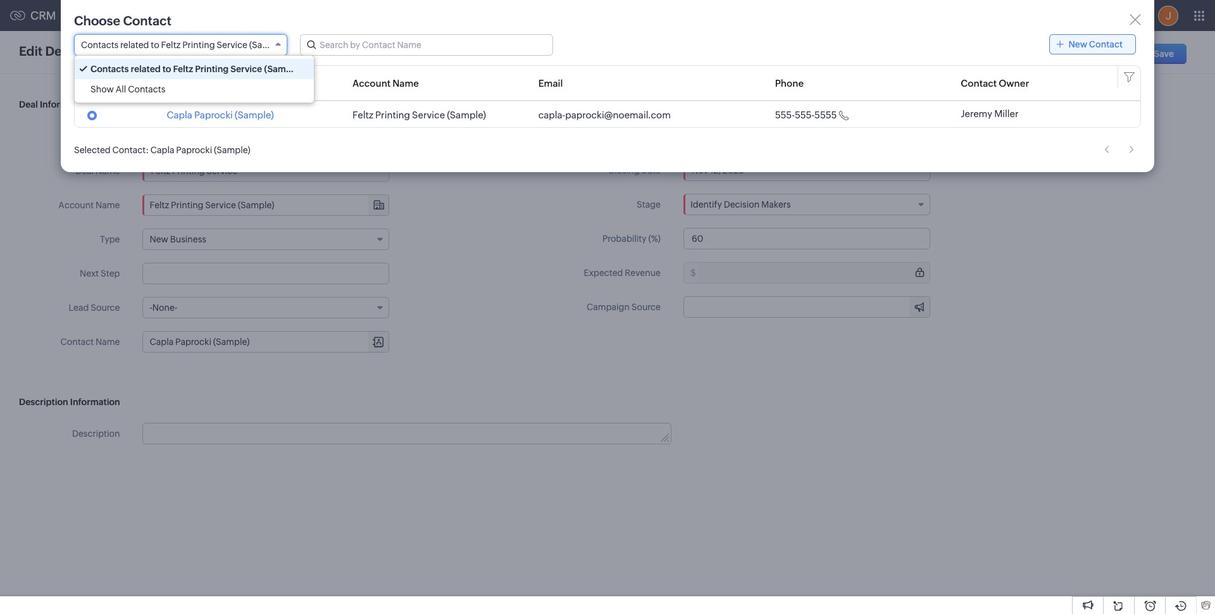 Task type: describe. For each thing, give the bounding box(es) containing it.
contacts related to feltz printing service (sample) inside field
[[81, 40, 286, 50]]

name up feltz printing service (sample)
[[393, 78, 419, 88]]

miller
[[995, 108, 1019, 119]]

feltz printing service (sample)
[[353, 109, 486, 120]]

contact up jeremy
[[961, 78, 997, 88]]

deal for deal information
[[19, 99, 38, 110]]

show all contacts option
[[75, 79, 314, 99]]

2 555- from the left
[[795, 109, 815, 120]]

choose contact
[[74, 13, 172, 28]]

0 vertical spatial capla
[[167, 109, 192, 120]]

stage
[[637, 199, 661, 210]]

contacts inside the 'show all contacts' option
[[128, 84, 166, 94]]

Contacts related to Feltz Printing Service (Sample) field
[[74, 34, 287, 56]]

jeremy
[[961, 108, 993, 119]]

expected revenue
[[584, 268, 661, 278]]

campaign source
[[587, 302, 661, 312]]

capla-
[[539, 109, 566, 120]]

and
[[1087, 49, 1103, 59]]

1 vertical spatial contact name
[[61, 337, 120, 347]]

2 vertical spatial feltz
[[353, 109, 374, 120]]

service inside option
[[231, 64, 262, 74]]

new contact
[[1069, 39, 1123, 49]]

:
[[146, 145, 149, 155]]

related inside the contacts related to feltz printing service (sample) field
[[120, 40, 149, 50]]

to inside option
[[163, 64, 171, 74]]

2 vertical spatial service
[[412, 109, 445, 120]]

next
[[80, 268, 99, 279]]

MMM D, YYYY text field
[[684, 160, 931, 181]]

email
[[539, 78, 563, 88]]

closing date
[[609, 165, 661, 175]]

description for description information
[[19, 397, 68, 407]]

capla paprocki (sample) link
[[167, 109, 274, 120]]

expected
[[584, 268, 623, 278]]

contacts inside field
[[81, 40, 119, 50]]

deal information
[[19, 99, 90, 110]]

1 vertical spatial capla
[[151, 145, 174, 155]]

deal for deal owner
[[72, 131, 90, 141]]

related inside contacts related to feltz printing service (sample) option
[[131, 64, 161, 74]]

printing inside option
[[195, 64, 229, 74]]

name up capla paprocki (sample) link
[[205, 78, 231, 88]]

probability (%)
[[603, 234, 661, 244]]

save and new button
[[1052, 44, 1137, 64]]

capla-paprocki@noemail.com
[[539, 109, 671, 120]]

capla paprocki (sample)
[[167, 109, 274, 120]]

deal owner
[[72, 131, 120, 141]]

name up type
[[96, 200, 120, 210]]

edit inside edit deal edit page layout
[[79, 46, 94, 56]]

revenue
[[625, 268, 661, 278]]

contact down the contacts related to feltz printing service (sample) field
[[167, 78, 203, 88]]

all
[[116, 84, 126, 94]]

next step
[[80, 268, 120, 279]]

selected
[[74, 145, 111, 155]]

printing inside field
[[182, 40, 215, 50]]

5555
[[815, 109, 837, 120]]

name down lead source
[[96, 337, 120, 347]]

contact left save button
[[1090, 39, 1123, 49]]

new inside button
[[1105, 49, 1124, 59]]

save and new
[[1066, 49, 1124, 59]]

campaign
[[587, 302, 630, 312]]

555-555-5555
[[775, 109, 837, 120]]

contact owner
[[961, 78, 1030, 88]]

1 horizontal spatial account name
[[353, 78, 419, 88]]



Task type: locate. For each thing, give the bounding box(es) containing it.
page
[[96, 46, 117, 56]]

(sample) inside the contacts related to feltz printing service (sample) field
[[249, 40, 286, 50]]

contacts
[[161, 10, 199, 21], [81, 40, 119, 50], [91, 64, 129, 74], [128, 84, 166, 94]]

contacts link
[[151, 0, 209, 31]]

1 horizontal spatial new
[[1105, 49, 1124, 59]]

information
[[40, 99, 90, 110], [70, 397, 120, 407]]

1 horizontal spatial edit
[[79, 46, 94, 56]]

contacts down edit page layout link
[[91, 64, 129, 74]]

edit left 'page'
[[79, 46, 94, 56]]

to down the contacts related to feltz printing service (sample) field
[[163, 64, 171, 74]]

information for description information
[[70, 397, 120, 407]]

closing
[[609, 165, 640, 175]]

contact up layout
[[123, 13, 172, 28]]

0 vertical spatial account name
[[353, 78, 419, 88]]

contact name
[[167, 78, 231, 88], [61, 337, 120, 347]]

0 horizontal spatial contact name
[[61, 337, 120, 347]]

555-
[[775, 109, 795, 120], [795, 109, 815, 120]]

0 vertical spatial account
[[353, 78, 391, 88]]

1 horizontal spatial source
[[632, 302, 661, 312]]

account up feltz printing service (sample)
[[353, 78, 391, 88]]

contact down the deal owner
[[112, 145, 146, 155]]

0 horizontal spatial edit
[[19, 44, 43, 58]]

probability
[[603, 234, 647, 244]]

contacts related to feltz printing service (sample) option
[[75, 59, 314, 79]]

contacts right all
[[128, 84, 166, 94]]

source for campaign source
[[632, 302, 661, 312]]

list box containing contacts related to feltz printing service (sample)
[[75, 56, 314, 103]]

home
[[71, 10, 96, 21]]

save for save and new
[[1066, 49, 1086, 59]]

account down deal name
[[58, 200, 94, 210]]

leads link
[[106, 0, 151, 31]]

contacts up the contacts related to feltz printing service (sample) field
[[161, 10, 199, 21]]

show all contacts
[[91, 84, 166, 94]]

edit deal edit page layout
[[19, 44, 146, 58]]

contacts down choose
[[81, 40, 119, 50]]

1 vertical spatial to
[[163, 64, 171, 74]]

(sample)
[[249, 40, 286, 50], [264, 64, 303, 74], [235, 109, 274, 120], [447, 109, 486, 120], [214, 145, 251, 155]]

information for deal information
[[40, 99, 90, 110]]

paprocki
[[194, 109, 233, 120], [176, 145, 212, 155]]

None text field
[[143, 160, 390, 182], [684, 228, 931, 249], [143, 263, 390, 284], [698, 263, 930, 283], [143, 160, 390, 182], [684, 228, 931, 249], [143, 263, 390, 284], [698, 263, 930, 283]]

None text field
[[698, 126, 930, 146], [143, 424, 671, 444], [698, 126, 930, 146], [143, 424, 671, 444]]

1 vertical spatial information
[[70, 397, 120, 407]]

save for save
[[1155, 49, 1175, 59]]

contact
[[123, 13, 172, 28], [1090, 39, 1123, 49], [167, 78, 203, 88], [961, 78, 997, 88], [112, 145, 146, 155], [61, 337, 94, 347]]

name
[[205, 78, 231, 88], [393, 78, 419, 88], [96, 166, 120, 176], [96, 200, 120, 210], [96, 337, 120, 347]]

edit down crm link
[[19, 44, 43, 58]]

feltz
[[161, 40, 181, 50], [173, 64, 193, 74], [353, 109, 374, 120]]

phone
[[775, 78, 804, 88]]

to right layout
[[151, 40, 159, 50]]

to
[[151, 40, 159, 50], [163, 64, 171, 74]]

paprocki down capla paprocki (sample) link
[[176, 145, 212, 155]]

owner
[[999, 78, 1030, 88], [92, 131, 120, 141]]

1 vertical spatial service
[[231, 64, 262, 74]]

owner for contact owner
[[999, 78, 1030, 88]]

navigation
[[1099, 141, 1142, 159]]

0 horizontal spatial new
[[1069, 39, 1088, 49]]

related
[[120, 40, 149, 50], [131, 64, 161, 74]]

capla down the 'show all contacts' option
[[167, 109, 192, 120]]

1 vertical spatial owner
[[92, 131, 120, 141]]

service inside field
[[217, 40, 248, 50]]

paprocki@noemail.com
[[566, 109, 671, 120]]

1 horizontal spatial owner
[[999, 78, 1030, 88]]

deal name
[[75, 166, 120, 176]]

1 vertical spatial description
[[72, 429, 120, 439]]

selected contact : capla paprocki (sample)
[[74, 145, 251, 155]]

1 vertical spatial account
[[58, 200, 94, 210]]

save inside save button
[[1155, 49, 1175, 59]]

edit page layout link
[[79, 46, 146, 56]]

1 horizontal spatial contact name
[[167, 78, 231, 88]]

contacts related to feltz printing service (sample) up the 'show all contacts' option
[[91, 64, 303, 74]]

1 horizontal spatial account
[[353, 78, 391, 88]]

contacts related to feltz printing service (sample)
[[81, 40, 286, 50], [91, 64, 303, 74]]

account name
[[353, 78, 419, 88], [58, 200, 120, 210]]

type
[[100, 234, 120, 244]]

0 horizontal spatial to
[[151, 40, 159, 50]]

account name down deal name
[[58, 200, 120, 210]]

crm link
[[10, 9, 56, 22]]

(%)
[[649, 234, 661, 244]]

save inside save and new button
[[1066, 49, 1086, 59]]

1 vertical spatial printing
[[195, 64, 229, 74]]

contacts related to feltz printing service (sample) up contacts related to feltz printing service (sample) option
[[81, 40, 286, 50]]

Search by Contact Name text field
[[301, 35, 553, 55]]

jeremy miller
[[961, 108, 1019, 119]]

1 vertical spatial feltz
[[173, 64, 193, 74]]

1 555- from the left
[[775, 109, 795, 120]]

contact down lead
[[61, 337, 94, 347]]

contacts inside contacts related to feltz printing service (sample) option
[[91, 64, 129, 74]]

date
[[642, 165, 661, 175]]

deal for deal name
[[75, 166, 94, 176]]

description for description
[[72, 429, 120, 439]]

feltz inside option
[[173, 64, 193, 74]]

list box
[[75, 56, 314, 103]]

1 horizontal spatial description
[[72, 429, 120, 439]]

(sample) inside contacts related to feltz printing service (sample) option
[[264, 64, 303, 74]]

0 horizontal spatial account name
[[58, 200, 120, 210]]

source for lead source
[[91, 303, 120, 313]]

contacts related to feltz printing service (sample) inside option
[[91, 64, 303, 74]]

0 vertical spatial paprocki
[[194, 109, 233, 120]]

2 vertical spatial printing
[[376, 109, 410, 120]]

edit
[[19, 44, 43, 58], [79, 46, 94, 56]]

0 horizontal spatial account
[[58, 200, 94, 210]]

choose
[[74, 13, 120, 28]]

deal
[[45, 44, 72, 58], [19, 99, 38, 110], [72, 131, 90, 141], [75, 166, 94, 176]]

feltz inside field
[[161, 40, 181, 50]]

step
[[101, 268, 120, 279]]

layout
[[119, 46, 146, 56]]

related down choose contact
[[120, 40, 149, 50]]

contact name up capla paprocki (sample) link
[[167, 78, 231, 88]]

0 vertical spatial owner
[[999, 78, 1030, 88]]

1 save from the left
[[1066, 49, 1086, 59]]

0 vertical spatial related
[[120, 40, 149, 50]]

1 vertical spatial related
[[131, 64, 161, 74]]

1 horizontal spatial to
[[163, 64, 171, 74]]

1 vertical spatial paprocki
[[176, 145, 212, 155]]

to inside field
[[151, 40, 159, 50]]

related down layout
[[131, 64, 161, 74]]

source down revenue
[[632, 302, 661, 312]]

name down selected
[[96, 166, 120, 176]]

contact name down lead source
[[61, 337, 120, 347]]

0 vertical spatial printing
[[182, 40, 215, 50]]

paprocki down the 'show all contacts' option
[[194, 109, 233, 120]]

0 vertical spatial service
[[217, 40, 248, 50]]

lead source
[[69, 303, 120, 313]]

2 save from the left
[[1155, 49, 1175, 59]]

description information
[[19, 397, 120, 407]]

show
[[91, 84, 114, 94]]

account
[[353, 78, 391, 88], [58, 200, 94, 210]]

owner up selected
[[92, 131, 120, 141]]

crm
[[30, 9, 56, 22]]

0 vertical spatial information
[[40, 99, 90, 110]]

1 horizontal spatial save
[[1155, 49, 1175, 59]]

capla right :
[[151, 145, 174, 155]]

save button
[[1142, 44, 1187, 64]]

service
[[217, 40, 248, 50], [231, 64, 262, 74], [412, 109, 445, 120]]

0 vertical spatial contact name
[[167, 78, 231, 88]]

0 vertical spatial contacts related to feltz printing service (sample)
[[81, 40, 286, 50]]

account name up feltz printing service (sample)
[[353, 78, 419, 88]]

source right lead
[[91, 303, 120, 313]]

1 vertical spatial account name
[[58, 200, 120, 210]]

contacts inside contacts link
[[161, 10, 199, 21]]

home link
[[61, 0, 106, 31]]

save
[[1066, 49, 1086, 59], [1155, 49, 1175, 59]]

source
[[632, 302, 661, 312], [91, 303, 120, 313]]

0 horizontal spatial save
[[1066, 49, 1086, 59]]

0 horizontal spatial description
[[19, 397, 68, 407]]

0 vertical spatial feltz
[[161, 40, 181, 50]]

description
[[19, 397, 68, 407], [72, 429, 120, 439]]

new
[[1069, 39, 1088, 49], [1105, 49, 1124, 59]]

lead
[[69, 303, 89, 313]]

0 horizontal spatial source
[[91, 303, 120, 313]]

capla
[[167, 109, 192, 120], [151, 145, 174, 155]]

leads
[[117, 10, 141, 21]]

owner up miller
[[999, 78, 1030, 88]]

printing
[[182, 40, 215, 50], [195, 64, 229, 74], [376, 109, 410, 120]]

1 vertical spatial contacts related to feltz printing service (sample)
[[91, 64, 303, 74]]

0 horizontal spatial owner
[[92, 131, 120, 141]]

owner for deal owner
[[92, 131, 120, 141]]

0 vertical spatial to
[[151, 40, 159, 50]]

0 vertical spatial description
[[19, 397, 68, 407]]



Task type: vqa. For each thing, say whether or not it's contained in the screenshot.
the Revenue
yes



